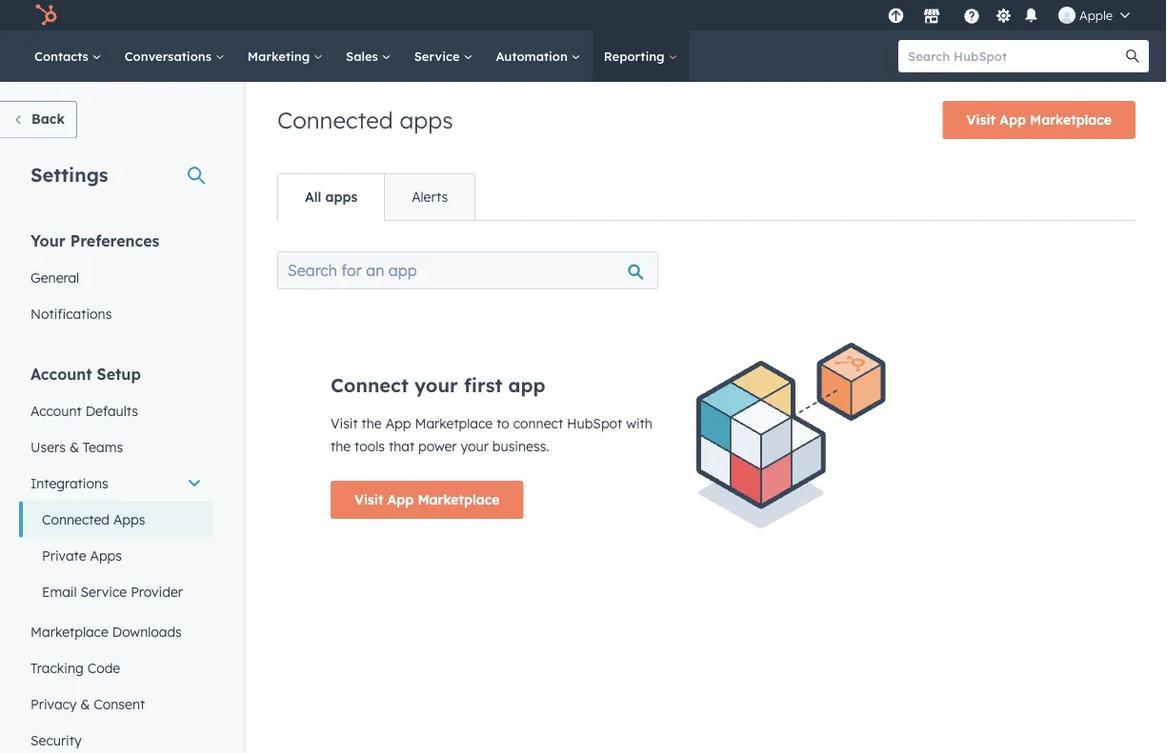 Task type: describe. For each thing, give the bounding box(es) containing it.
account for account defaults
[[30, 403, 82, 419]]

users
[[30, 439, 66, 456]]

reporting link
[[593, 30, 689, 82]]

connect
[[331, 374, 409, 397]]

users & teams link
[[19, 429, 213, 466]]

account setup element
[[19, 364, 213, 755]]

hubspot image
[[34, 4, 57, 27]]

connected apps
[[42, 511, 145, 528]]

private
[[42, 548, 86, 564]]

marketplace down search hubspot search field on the right top of the page
[[1030, 112, 1112, 128]]

marketplaces button
[[912, 0, 952, 30]]

Search for an app search field
[[277, 252, 659, 290]]

search button
[[1117, 40, 1149, 72]]

power
[[418, 438, 457, 455]]

notifications
[[30, 305, 112, 322]]

visit inside visit the app marketplace to connect hubspot with the tools that power your business.
[[331, 416, 358, 432]]

apps for all apps
[[325, 189, 358, 205]]

security link
[[19, 723, 213, 755]]

teams
[[83, 439, 123, 456]]

account defaults link
[[19, 393, 213, 429]]

marketing link
[[236, 30, 335, 82]]

reporting
[[604, 48, 669, 64]]

notifications image
[[1023, 8, 1040, 25]]

connect your first app tab panel
[[277, 220, 1136, 598]]

marketplace down the power
[[418, 492, 500, 508]]

visit app marketplace inside connect your first app tab panel
[[355, 492, 500, 508]]

privacy & consent link
[[19, 687, 213, 723]]

conversations link
[[113, 30, 236, 82]]

email service provider
[[42, 584, 183, 600]]

your
[[30, 231, 66, 250]]

tracking
[[30, 660, 84, 677]]

code
[[87, 660, 120, 677]]

2 vertical spatial app
[[387, 492, 414, 508]]

with
[[626, 416, 653, 432]]

your preferences
[[30, 231, 160, 250]]

connect your first app
[[331, 374, 546, 397]]

connected for connected apps
[[42, 511, 110, 528]]

notifications button
[[1020, 5, 1044, 25]]

apple button
[[1047, 0, 1142, 30]]

preferences
[[70, 231, 160, 250]]

0 vertical spatial your
[[414, 374, 458, 397]]

setup
[[97, 365, 141, 384]]

back link
[[0, 101, 77, 139]]

service link
[[403, 30, 485, 82]]

apps for connected apps
[[113, 511, 145, 528]]

search image
[[1127, 50, 1140, 63]]

marketplace inside account setup element
[[30, 624, 108, 640]]

visit the app marketplace to connect hubspot with the tools that power your business.
[[331, 416, 653, 455]]

2 vertical spatial visit
[[355, 492, 384, 508]]

that
[[389, 438, 415, 455]]

your preferences element
[[19, 230, 213, 332]]

integrations
[[30, 475, 108, 492]]

sales link
[[335, 30, 403, 82]]

help image
[[964, 9, 981, 26]]

app
[[509, 374, 546, 397]]

your inside visit the app marketplace to connect hubspot with the tools that power your business.
[[461, 438, 489, 455]]

marketing
[[248, 48, 314, 64]]

defaults
[[85, 403, 138, 419]]

all
[[305, 189, 321, 205]]

0 vertical spatial the
[[362, 416, 382, 432]]

1 vertical spatial the
[[331, 438, 351, 455]]

connected apps link
[[19, 502, 213, 538]]

provider
[[131, 584, 183, 600]]

account defaults
[[30, 403, 138, 419]]

visit app marketplace link inside connect your first app tab panel
[[331, 481, 524, 519]]

account setup
[[30, 365, 141, 384]]



Task type: vqa. For each thing, say whether or not it's contained in the screenshot.
MENTIONED within the You're mentioned on a contact record Get notified when a teammate @mentions you in a note or logged activity on a contact record.
no



Task type: locate. For each thing, give the bounding box(es) containing it.
alerts link
[[384, 174, 475, 220]]

1 horizontal spatial visit app marketplace
[[967, 112, 1112, 128]]

visit app marketplace down the power
[[355, 492, 500, 508]]

0 horizontal spatial connected
[[42, 511, 110, 528]]

hubspot
[[567, 416, 623, 432]]

apps right all
[[325, 189, 358, 205]]

0 vertical spatial service
[[414, 48, 464, 64]]

1 vertical spatial your
[[461, 438, 489, 455]]

automation
[[496, 48, 572, 64]]

marketplace up tracking code
[[30, 624, 108, 640]]

1 vertical spatial visit app marketplace
[[355, 492, 500, 508]]

the left tools
[[331, 438, 351, 455]]

0 vertical spatial account
[[30, 365, 92, 384]]

alerts
[[412, 189, 448, 205]]

Search HubSpot search field
[[899, 40, 1132, 72]]

1 horizontal spatial &
[[80, 696, 90, 713]]

sales
[[346, 48, 382, 64]]

integrations button
[[19, 466, 213, 502]]

business.
[[493, 438, 549, 455]]

apple menu
[[883, 0, 1144, 30]]

0 horizontal spatial visit app marketplace link
[[331, 481, 524, 519]]

downloads
[[112, 624, 182, 640]]

service right sales link
[[414, 48, 464, 64]]

& right privacy
[[80, 696, 90, 713]]

0 vertical spatial apps
[[113, 511, 145, 528]]

0 vertical spatial app
[[1000, 112, 1026, 128]]

the up tools
[[362, 416, 382, 432]]

visit app marketplace link down search hubspot search field on the right top of the page
[[943, 101, 1136, 139]]

connect
[[513, 416, 563, 432]]

apps up "email service provider"
[[90, 548, 122, 564]]

service down private apps link
[[81, 584, 127, 600]]

visit app marketplace link down the power
[[331, 481, 524, 519]]

0 horizontal spatial visit app marketplace
[[355, 492, 500, 508]]

app down search hubspot search field on the right top of the page
[[1000, 112, 1026, 128]]

0 horizontal spatial &
[[69, 439, 79, 456]]

service
[[414, 48, 464, 64], [81, 584, 127, 600]]

apps for private apps
[[90, 548, 122, 564]]

2 account from the top
[[30, 403, 82, 419]]

your left first
[[414, 374, 458, 397]]

visit app marketplace link
[[943, 101, 1136, 139], [331, 481, 524, 519]]

1 horizontal spatial the
[[362, 416, 382, 432]]

1 horizontal spatial connected
[[277, 106, 393, 134]]

email
[[42, 584, 77, 600]]

tab list
[[277, 173, 476, 221]]

privacy & consent
[[30, 696, 145, 713]]

general
[[30, 269, 79, 286]]

1 vertical spatial apps
[[325, 189, 358, 205]]

1 horizontal spatial visit app marketplace link
[[943, 101, 1136, 139]]

privacy
[[30, 696, 77, 713]]

hubspot link
[[23, 4, 71, 27]]

&
[[69, 439, 79, 456], [80, 696, 90, 713]]

1 vertical spatial service
[[81, 584, 127, 600]]

consent
[[94, 696, 145, 713]]

marketplace
[[1030, 112, 1112, 128], [415, 416, 493, 432], [418, 492, 500, 508], [30, 624, 108, 640]]

1 horizontal spatial your
[[461, 438, 489, 455]]

1 vertical spatial visit app marketplace link
[[331, 481, 524, 519]]

the
[[362, 416, 382, 432], [331, 438, 351, 455]]

contacts link
[[23, 30, 113, 82]]

general link
[[19, 260, 213, 296]]

0 vertical spatial connected
[[277, 106, 393, 134]]

service inside account setup element
[[81, 584, 127, 600]]

apps down service link
[[400, 106, 453, 134]]

0 vertical spatial visit app marketplace link
[[943, 101, 1136, 139]]

your right the power
[[461, 438, 489, 455]]

visit up tools
[[331, 416, 358, 432]]

& for privacy
[[80, 696, 90, 713]]

connected
[[277, 106, 393, 134], [42, 511, 110, 528]]

connected down sales
[[277, 106, 393, 134]]

account
[[30, 365, 92, 384], [30, 403, 82, 419]]

apps for connected apps
[[400, 106, 453, 134]]

contacts
[[34, 48, 92, 64]]

app
[[1000, 112, 1026, 128], [386, 416, 411, 432], [387, 492, 414, 508]]

visit down tools
[[355, 492, 384, 508]]

all apps link
[[278, 174, 384, 220]]

1 vertical spatial app
[[386, 416, 411, 432]]

1 horizontal spatial apps
[[400, 106, 453, 134]]

1 horizontal spatial service
[[414, 48, 464, 64]]

account up the users
[[30, 403, 82, 419]]

marketplace downloads
[[30, 624, 182, 640]]

tools
[[355, 438, 385, 455]]

1 vertical spatial account
[[30, 403, 82, 419]]

connected for connected apps
[[277, 106, 393, 134]]

apps
[[400, 106, 453, 134], [325, 189, 358, 205]]

your
[[414, 374, 458, 397], [461, 438, 489, 455]]

1 vertical spatial apps
[[90, 548, 122, 564]]

help button
[[956, 5, 988, 26]]

marketplaces image
[[923, 9, 941, 26]]

0 vertical spatial visit
[[967, 112, 996, 128]]

apps inside tab list
[[325, 189, 358, 205]]

marketplace downloads link
[[19, 614, 213, 650]]

0 vertical spatial apps
[[400, 106, 453, 134]]

connected up private apps
[[42, 511, 110, 528]]

automation link
[[485, 30, 593, 82]]

apps down the integrations dropdown button
[[113, 511, 145, 528]]

all apps
[[305, 189, 358, 205]]

first
[[464, 374, 503, 397]]

to
[[497, 416, 510, 432]]

0 horizontal spatial service
[[81, 584, 127, 600]]

tracking code link
[[19, 650, 213, 687]]

0 vertical spatial &
[[69, 439, 79, 456]]

private apps
[[42, 548, 122, 564]]

settings image
[[995, 8, 1013, 25]]

visit app marketplace down search hubspot search field on the right top of the page
[[967, 112, 1112, 128]]

0 horizontal spatial your
[[414, 374, 458, 397]]

account for account setup
[[30, 365, 92, 384]]

1 vertical spatial visit
[[331, 416, 358, 432]]

tracking code
[[30, 660, 120, 677]]

email service provider link
[[19, 574, 213, 610]]

app down that
[[387, 492, 414, 508]]

0 horizontal spatial apps
[[325, 189, 358, 205]]

0 horizontal spatial the
[[331, 438, 351, 455]]

connected inside account setup element
[[42, 511, 110, 528]]

apps
[[113, 511, 145, 528], [90, 548, 122, 564]]

upgrade link
[[884, 5, 908, 25]]

visit down search hubspot search field on the right top of the page
[[967, 112, 996, 128]]

1 vertical spatial &
[[80, 696, 90, 713]]

& for users
[[69, 439, 79, 456]]

apple lee image
[[1059, 7, 1076, 24]]

connected apps
[[277, 106, 453, 134]]

conversations
[[125, 48, 215, 64]]

account up account defaults
[[30, 365, 92, 384]]

0 vertical spatial visit app marketplace
[[967, 112, 1112, 128]]

app up that
[[386, 416, 411, 432]]

1 vertical spatial connected
[[42, 511, 110, 528]]

settings
[[30, 162, 108, 186]]

back
[[31, 111, 65, 127]]

marketplace up the power
[[415, 416, 493, 432]]

& right the users
[[69, 439, 79, 456]]

visit app marketplace
[[967, 112, 1112, 128], [355, 492, 500, 508]]

apple
[[1080, 7, 1113, 23]]

private apps link
[[19, 538, 213, 574]]

app inside visit the app marketplace to connect hubspot with the tools that power your business.
[[386, 416, 411, 432]]

users & teams
[[30, 439, 123, 456]]

1 account from the top
[[30, 365, 92, 384]]

visit
[[967, 112, 996, 128], [331, 416, 358, 432], [355, 492, 384, 508]]

tab list containing all apps
[[277, 173, 476, 221]]

notifications link
[[19, 296, 213, 332]]

security
[[30, 732, 82, 749]]

settings link
[[992, 5, 1016, 25]]

upgrade image
[[888, 8, 905, 25]]

marketplace inside visit the app marketplace to connect hubspot with the tools that power your business.
[[415, 416, 493, 432]]



